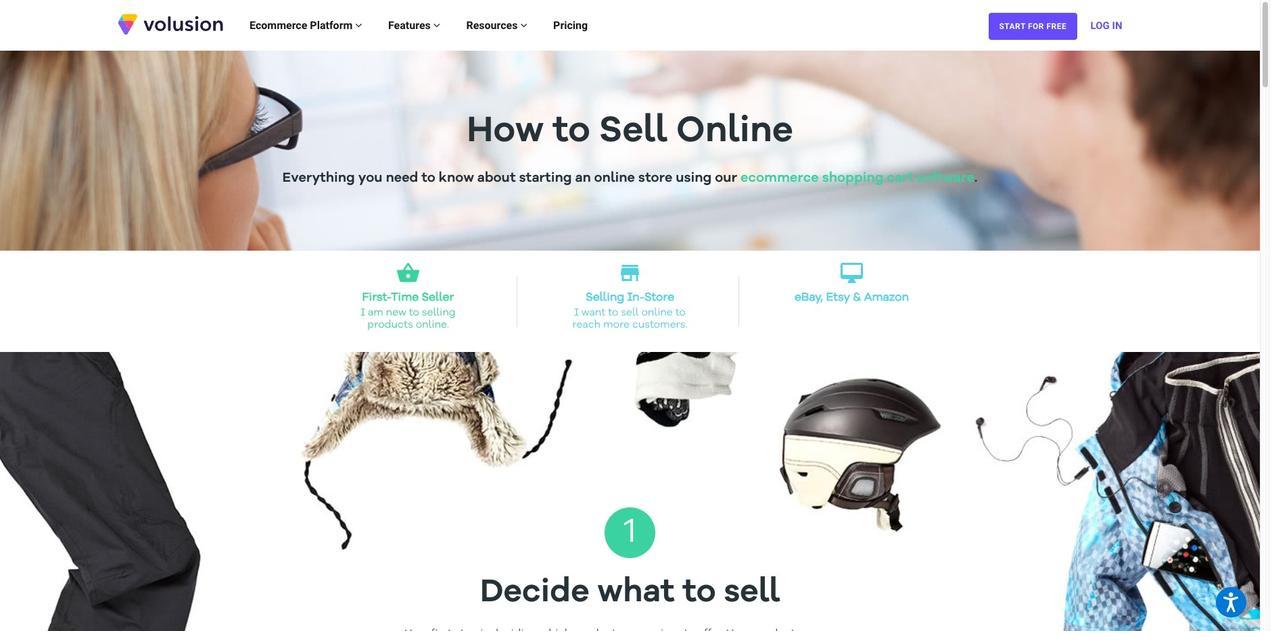 Task type: vqa. For each thing, say whether or not it's contained in the screenshot.
I related to shopping_basket
yes



Task type: locate. For each thing, give the bounding box(es) containing it.
our
[[715, 172, 737, 185]]

to down time
[[409, 308, 419, 319]]

0 horizontal spatial angle down image
[[355, 19, 362, 30]]

sell
[[621, 308, 639, 319], [724, 578, 780, 610]]

how to sell online
[[467, 114, 793, 150]]

i inside store selling in-store i want to sell online to reach more customers.
[[574, 308, 579, 319]]

am
[[368, 308, 383, 319]]

etsy
[[826, 292, 850, 304]]

i up "reach"
[[574, 308, 579, 319]]

online for everything
[[594, 172, 635, 185]]

to up customers.
[[676, 308, 686, 319]]

start for free link
[[989, 13, 1078, 40]]

angle down image inside "features" link
[[433, 19, 440, 30]]

0 horizontal spatial online
[[594, 172, 635, 185]]

angle down image
[[355, 19, 362, 30], [433, 19, 440, 30]]

1 vertical spatial store
[[618, 261, 642, 285]]

0 vertical spatial online
[[594, 172, 635, 185]]

1 horizontal spatial online
[[642, 308, 673, 319]]

angle down image inside ecommerce platform link
[[355, 19, 362, 30]]

angle down image for ecommerce platform
[[355, 19, 362, 30]]

i for shopping_basket
[[361, 308, 365, 319]]

features link
[[375, 5, 453, 46]]

log
[[1091, 19, 1110, 31]]

to right what
[[683, 578, 716, 610]]

time
[[391, 292, 419, 304]]

0 horizontal spatial sell
[[621, 308, 639, 319]]

in-
[[628, 292, 645, 304]]

seller
[[422, 292, 454, 304]]

to
[[553, 114, 590, 150], [422, 172, 435, 185], [409, 308, 419, 319], [608, 308, 619, 319], [676, 308, 686, 319], [683, 578, 716, 610]]

i inside shopping_basket first-time seller i am new to selling products online.
[[361, 308, 365, 319]]

1 angle down image from the left
[[355, 19, 362, 30]]

reach
[[572, 320, 601, 331]]

everything
[[282, 172, 355, 185]]

ecommerce
[[741, 172, 819, 185]]

what
[[597, 578, 675, 610]]

2 angle down image from the left
[[433, 19, 440, 30]]

ecommerce platform
[[250, 19, 355, 31]]

angle down image right platform
[[355, 19, 362, 30]]

products
[[367, 320, 413, 331]]

free
[[1047, 21, 1067, 31]]

0 horizontal spatial i
[[361, 308, 365, 319]]

2 i from the left
[[574, 308, 579, 319]]

online
[[594, 172, 635, 185], [642, 308, 673, 319]]

i
[[361, 308, 365, 319], [574, 308, 579, 319]]

1 vertical spatial sell
[[724, 578, 780, 610]]

i for store
[[574, 308, 579, 319]]

1 horizontal spatial angle down image
[[433, 19, 440, 30]]

selling
[[422, 308, 456, 319]]

everything you need to know about starting an online store using our ecommerce shopping cart software .
[[282, 172, 978, 185]]

1 i from the left
[[361, 308, 365, 319]]

online inside store selling in-store i want to sell online to reach more customers.
[[642, 308, 673, 319]]

store
[[638, 172, 673, 185], [618, 261, 642, 285]]

0 vertical spatial sell
[[621, 308, 639, 319]]

angle down image left resources
[[433, 19, 440, 30]]

ecommerce platform link
[[237, 5, 375, 46]]

selling
[[586, 292, 625, 304]]

about
[[477, 172, 516, 185]]

store
[[645, 292, 674, 304]]

desktop_mac ebay, etsy & amazon
[[795, 261, 909, 304]]

an
[[575, 172, 591, 185]]

pricing
[[553, 19, 588, 31]]

1 horizontal spatial i
[[574, 308, 579, 319]]

i left am
[[361, 308, 365, 319]]

online right an
[[594, 172, 635, 185]]

online up customers.
[[642, 308, 673, 319]]

want
[[582, 308, 606, 319]]

store left using
[[638, 172, 673, 185]]

1 vertical spatial online
[[642, 308, 673, 319]]

store up in-
[[618, 261, 642, 285]]

&
[[853, 292, 861, 304]]



Task type: describe. For each thing, give the bounding box(es) containing it.
starting
[[519, 172, 572, 185]]

angle down image for features
[[433, 19, 440, 30]]

.
[[975, 172, 978, 185]]

to up an
[[553, 114, 590, 150]]

sell
[[599, 114, 668, 150]]

open accessibe: accessibility options, statement and help image
[[1224, 593, 1239, 613]]

for
[[1028, 21, 1045, 31]]

in
[[1112, 19, 1123, 31]]

store inside store selling in-store i want to sell online to reach more customers.
[[618, 261, 642, 285]]

to inside shopping_basket first-time seller i am new to selling products online.
[[409, 308, 419, 319]]

to up more
[[608, 308, 619, 319]]

sell inside store selling in-store i want to sell online to reach more customers.
[[621, 308, 639, 319]]

online for store
[[642, 308, 673, 319]]

shopping_basket
[[396, 261, 420, 285]]

software
[[917, 172, 975, 185]]

know
[[439, 172, 474, 185]]

you
[[358, 172, 383, 185]]

new
[[386, 308, 406, 319]]

need
[[386, 172, 418, 185]]

ecommerce shopping cart software link
[[741, 172, 975, 185]]

cart
[[887, 172, 914, 185]]

pricing link
[[540, 5, 601, 46]]

log in
[[1091, 19, 1123, 31]]

features
[[388, 19, 433, 31]]

resources link
[[453, 5, 540, 46]]

using
[[676, 172, 712, 185]]

shopping
[[822, 172, 884, 185]]

ecommerce
[[250, 19, 307, 31]]

1
[[624, 516, 636, 551]]

customers.
[[632, 320, 688, 331]]

start for free
[[999, 21, 1067, 31]]

first-
[[362, 292, 391, 304]]

volusion logo image
[[116, 13, 224, 36]]

online
[[676, 114, 793, 150]]

online.
[[416, 320, 449, 331]]

to right need
[[422, 172, 435, 185]]

shopping_basket first-time seller i am new to selling products online.
[[361, 261, 456, 331]]

angle down image
[[520, 19, 527, 30]]

platform
[[310, 19, 353, 31]]

more
[[603, 320, 630, 331]]

desktop_mac
[[840, 261, 864, 285]]

amazon
[[864, 292, 909, 304]]

0 vertical spatial store
[[638, 172, 673, 185]]

log in link
[[1091, 5, 1123, 46]]

ebay,
[[795, 292, 823, 304]]

how
[[467, 114, 544, 150]]

1 horizontal spatial sell
[[724, 578, 780, 610]]

resources
[[466, 19, 520, 31]]

decide
[[480, 578, 590, 610]]

store selling in-store i want to sell online to reach more customers.
[[572, 261, 688, 331]]

decide what to sell
[[480, 578, 780, 610]]

start
[[999, 21, 1026, 31]]



